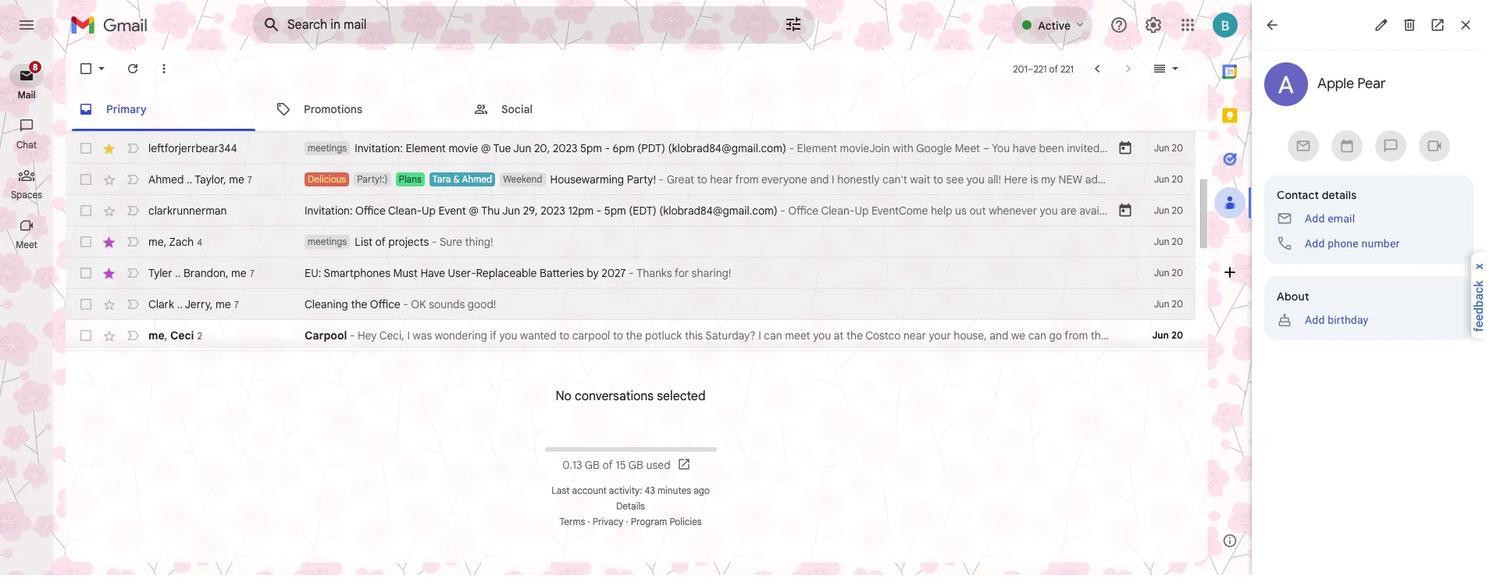 Task type: describe. For each thing, give the bounding box(es) containing it.
row containing ahmed
[[66, 164, 1467, 195]]

8 link
[[9, 60, 44, 87]]

me , zach 4
[[148, 235, 202, 249]]

20 for ceci
[[1172, 330, 1183, 341]]

will
[[1365, 173, 1381, 187]]

jun for row containing clarkrunnerman
[[1154, 205, 1170, 216]]

0 horizontal spatial the
[[351, 298, 367, 312]]

2
[[197, 330, 202, 342]]

is
[[1031, 173, 1038, 187]]

advanced search options image
[[778, 9, 809, 40]]

jun for row containing leftforjerrbear344
[[1154, 142, 1170, 154]]

if
[[490, 329, 497, 343]]

1 horizontal spatial ahmed
[[462, 173, 492, 185]]

sounds
[[429, 298, 465, 312]]

1 horizontal spatial invitation:
[[355, 141, 403, 155]]

party!
[[627, 173, 656, 187]]

12pm
[[568, 204, 594, 218]]

meet
[[785, 329, 810, 343]]

- left sure
[[432, 235, 437, 249]]

thing!
[[465, 235, 493, 249]]

11946
[[1330, 173, 1357, 187]]

wanted
[[520, 329, 557, 343]]

ceci
[[170, 328, 194, 342]]

meetings for invitation:
[[308, 142, 347, 154]]

1 horizontal spatial from
[[1065, 329, 1088, 343]]

primary tab
[[66, 87, 262, 131]]

ny
[[1313, 173, 1327, 187]]

batteries
[[540, 266, 584, 280]]

eu: smartphones must have user-replaceable batteries by 2027 - thanks for sharing!
[[305, 266, 731, 280]]

4
[[197, 236, 202, 248]]

ou
[[1455, 173, 1467, 187]]

tue
[[493, 141, 511, 155]]

ahmed .. taylor , me 7
[[148, 172, 252, 186]]

mail
[[17, 89, 36, 101]]

i right saturday?
[[759, 329, 761, 343]]

- left 6pm
[[605, 141, 610, 155]]

0.13 gb of 15 gb used
[[563, 458, 671, 473]]

brandon
[[184, 266, 226, 280]]

clark
[[148, 297, 174, 311]]

calendar event image
[[1118, 203, 1133, 219]]

privacy
[[593, 516, 624, 528]]

go
[[1049, 329, 1062, 343]]

7 for taylor
[[247, 174, 252, 185]]

thanks
[[637, 266, 672, 280]]

refresh image
[[125, 61, 141, 77]]

37
[[1131, 173, 1142, 187]]

dr,
[[1220, 173, 1233, 187]]

jun 20 for ceci
[[1152, 330, 1183, 341]]

jun 20 for jerry
[[1154, 298, 1183, 310]]

me for taylor
[[229, 172, 244, 186]]

bays
[[1193, 173, 1217, 187]]

at
[[834, 329, 844, 343]]

, left ceci
[[165, 328, 167, 342]]

toggle split pane mode image
[[1152, 61, 1168, 77]]

policies
[[670, 516, 702, 528]]

0 vertical spatial 2023
[[553, 141, 578, 155]]

mail heading
[[0, 89, 53, 102]]

carpool
[[305, 329, 347, 343]]

follow link to manage storage image
[[677, 458, 693, 473]]

that
[[1175, 329, 1195, 343]]

jun for eighth row from the top of the no conversations selected main content
[[1152, 330, 1169, 341]]

costco
[[866, 329, 901, 343]]

1 row from the top
[[66, 102, 1196, 133]]

last account activity: 43 minutes ago details terms · privacy · program policies
[[552, 485, 710, 528]]

spaces
[[11, 189, 42, 201]]

1 vertical spatial @
[[469, 204, 479, 218]]

ceci,
[[379, 329, 404, 343]]

jun 20 for zach
[[1154, 236, 1183, 248]]

2 · from the left
[[626, 516, 628, 528]]

carpool
[[572, 329, 610, 343]]

2027
[[602, 266, 626, 280]]

tara & ahmed
[[433, 173, 492, 185]]

plans
[[399, 173, 422, 185]]

privacy link
[[593, 516, 624, 528]]

1 vertical spatial 2023
[[541, 204, 565, 218]]

main menu image
[[17, 16, 36, 34]]

sharing!
[[692, 266, 731, 280]]

meetings for list
[[308, 236, 347, 248]]

no conversations selected main content
[[66, 50, 1467, 563]]

for
[[675, 266, 689, 280]]

1 horizontal spatial the
[[626, 329, 642, 343]]

to left see on the top of page
[[933, 173, 943, 187]]

me for jerry
[[216, 297, 231, 311]]

jun for row containing ahmed
[[1154, 173, 1170, 185]]

ago
[[694, 485, 710, 497]]

0.13
[[563, 458, 582, 473]]

program policies link
[[631, 516, 702, 528]]

balloons
[[1410, 173, 1452, 187]]

- right 12pm
[[597, 204, 602, 218]]

details
[[616, 501, 645, 512]]

0 vertical spatial from
[[735, 173, 759, 187]]

0 vertical spatial @
[[481, 141, 491, 155]]

delicious
[[308, 173, 346, 185]]

primary
[[106, 102, 147, 116]]

meet
[[16, 239, 37, 251]]

row containing tyler
[[66, 258, 1196, 289]]

1 horizontal spatial you
[[813, 329, 831, 343]]

1 can from the left
[[764, 329, 782, 343]]

house,
[[954, 329, 987, 343]]

good!
[[468, 298, 496, 312]]

jun 20 for brandon
[[1154, 267, 1183, 279]]

promotions tab
[[263, 87, 460, 131]]

tyler
[[148, 266, 172, 280]]

smartphones
[[324, 266, 391, 280]]

row containing leftforjerrbear344
[[66, 133, 1196, 164]]

1 hampton from the left
[[1145, 173, 1190, 187]]

- left 'ok'
[[403, 298, 408, 312]]

sure
[[440, 235, 462, 249]]

movie
[[449, 141, 478, 155]]

meetings invitation: element movie @ tue jun 20, 2023 5pm - 6pm (pdt) (klobrad84@gmail.com) -
[[308, 141, 797, 155]]

near
[[904, 329, 926, 343]]

i left will on the right top of the page
[[1360, 173, 1362, 187]]

29,
[[523, 204, 538, 218]]

, for taylor
[[223, 172, 226, 186]]

chat heading
[[0, 139, 53, 152]]

housewarming
[[550, 173, 624, 187]]

last
[[552, 485, 570, 497]]

minutes
[[658, 485, 691, 497]]

to right carpool
[[613, 329, 623, 343]]

search in mail image
[[258, 11, 286, 39]]

15
[[616, 458, 626, 473]]

wondering
[[435, 329, 487, 343]]

eu:
[[305, 266, 321, 280]]

ok
[[411, 298, 426, 312]]

2 221 from the left
[[1061, 63, 1074, 75]]

0 horizontal spatial you
[[499, 329, 517, 343]]

clean-
[[388, 204, 422, 218]]



Task type: vqa. For each thing, say whether or not it's contained in the screenshot.
Poland
no



Task type: locate. For each thing, give the bounding box(es) containing it.
· right terms
[[588, 516, 590, 528]]

1 horizontal spatial can
[[1028, 329, 1047, 343]]

to
[[697, 173, 707, 187], [933, 173, 943, 187], [559, 329, 569, 343], [613, 329, 623, 343]]

(edt)
[[629, 204, 657, 218]]

@ left thu
[[469, 204, 479, 218]]

2 gb from the left
[[629, 458, 644, 473]]

meetings inside meetings invitation: element movie @ tue jun 20, 2023 5pm - 6pm (pdt) (klobrad84@gmail.com) -
[[308, 142, 347, 154]]

chat
[[16, 139, 37, 151]]

invitation: up party!:)
[[355, 141, 403, 155]]

1 vertical spatial 5pm
[[604, 204, 626, 218]]

&
[[453, 173, 460, 185]]

20 for taylor
[[1172, 173, 1183, 185]]

(pdt)
[[637, 141, 665, 155]]

here
[[1004, 173, 1028, 187]]

tyler .. brandon , me 7
[[148, 266, 255, 280]]

wait
[[910, 173, 931, 187]]

1 meetings from the top
[[308, 142, 347, 154]]

- left brad
[[1237, 329, 1242, 343]]

0 vertical spatial 5pm
[[580, 141, 602, 155]]

2023 right 29,
[[541, 204, 565, 218]]

7 inside ahmed .. taylor , me 7
[[247, 174, 252, 185]]

program
[[631, 516, 667, 528]]

7 right taylor on the top of the page
[[247, 174, 252, 185]]

invitation:
[[355, 141, 403, 155], [305, 204, 353, 218]]

0 vertical spatial meetings
[[308, 142, 347, 154]]

0 horizontal spatial ·
[[588, 516, 590, 528]]

–
[[1028, 63, 1034, 75]]

@ left tue
[[481, 141, 491, 155]]

sound?
[[1198, 329, 1234, 343]]

office up ceci,
[[370, 298, 400, 312]]

0 vertical spatial and
[[810, 173, 829, 187]]

0 horizontal spatial invitation:
[[305, 204, 353, 218]]

the right "at"
[[847, 329, 863, 343]]

can left the meet
[[764, 329, 782, 343]]

1 vertical spatial office
[[370, 298, 400, 312]]

there.
[[1091, 329, 1120, 343]]

to left the hear
[[697, 173, 707, 187]]

brad
[[1245, 329, 1268, 343]]

5pm up 'housewarming'
[[580, 141, 602, 155]]

you right if
[[499, 329, 517, 343]]

me right jerry
[[216, 297, 231, 311]]

2 horizontal spatial you
[[967, 173, 985, 187]]

1 221 from the left
[[1034, 63, 1047, 75]]

social
[[501, 102, 533, 116]]

carpool - hey ceci, i was wondering if you wanted to carpool to the potluck this saturday? i can meet you at the costco near your house, and we can go from there. how does that sound? - brad
[[305, 329, 1268, 343]]

tab list inside no conversations selected main content
[[66, 87, 1208, 131]]

5pm
[[580, 141, 602, 155], [604, 204, 626, 218]]

2023 right 20,
[[553, 141, 578, 155]]

the left potluck
[[626, 329, 642, 343]]

None checkbox
[[78, 172, 94, 187], [78, 234, 94, 250], [78, 266, 94, 281], [78, 328, 94, 344], [78, 172, 94, 187], [78, 234, 94, 250], [78, 266, 94, 281], [78, 328, 94, 344]]

jerry
[[185, 297, 210, 311]]

of left 15
[[603, 458, 613, 473]]

ahmed up clarkrunnerman
[[148, 172, 184, 186]]

row containing clark
[[66, 289, 1196, 320]]

of right list on the top of page
[[375, 235, 386, 249]]

new
[[1059, 173, 1083, 187]]

2 hampton from the left
[[1236, 173, 1281, 187]]

jun for row containing tyler
[[1154, 267, 1170, 279]]

great
[[667, 173, 694, 187]]

7 row from the top
[[66, 289, 1196, 320]]

0 horizontal spatial @
[[469, 204, 479, 218]]

.. for taylor
[[187, 172, 192, 186]]

0 vertical spatial ..
[[187, 172, 192, 186]]

2 vertical spatial ..
[[177, 297, 183, 311]]

.. left taylor on the top of the page
[[187, 172, 192, 186]]

social tab
[[461, 87, 658, 131]]

weekend
[[503, 173, 542, 185]]

up
[[422, 204, 436, 218]]

- up everyone on the top of the page
[[789, 141, 794, 155]]

1 horizontal spatial 221
[[1061, 63, 1074, 75]]

row containing clarkrunnerman
[[66, 195, 1196, 226]]

7 right brandon
[[250, 268, 255, 279]]

8
[[33, 62, 38, 73]]

4 row from the top
[[66, 195, 1196, 226]]

@
[[481, 141, 491, 155], [469, 204, 479, 218]]

me left zach
[[148, 235, 164, 249]]

ahmed right &
[[462, 173, 492, 185]]

side panel section
[[1208, 50, 1252, 563]]

1 vertical spatial of
[[603, 458, 613, 473]]

1 vertical spatial ..
[[175, 266, 181, 280]]

0 vertical spatial of
[[375, 235, 386, 249]]

- down everyone on the top of the page
[[780, 204, 786, 218]]

tab list right that
[[1208, 50, 1252, 519]]

2023
[[553, 141, 578, 155], [541, 204, 565, 218]]

1 horizontal spatial and
[[990, 329, 1009, 343]]

8 row from the top
[[66, 320, 1268, 351]]

hampton right 37
[[1145, 173, 1190, 187]]

this
[[685, 329, 703, 343]]

ahmed
[[148, 172, 184, 186], [462, 173, 492, 185]]

1 vertical spatial meetings
[[308, 236, 347, 248]]

calendar event image
[[1118, 141, 1133, 156]]

5 row from the top
[[66, 226, 1196, 258]]

tab list containing primary
[[66, 87, 1208, 131]]

jun for 5th row
[[1154, 236, 1170, 248]]

office down party!:)
[[355, 204, 386, 218]]

from right go at the bottom right
[[1065, 329, 1088, 343]]

invitation: down delicious
[[305, 204, 353, 218]]

7 right jerry
[[234, 299, 239, 310]]

221 left newer image
[[1061, 63, 1074, 75]]

more image
[[156, 61, 172, 77]]

0 horizontal spatial hampton
[[1145, 173, 1190, 187]]

clarkrunnerman
[[148, 204, 227, 218]]

my
[[1041, 173, 1056, 187]]

7 inside clark .. jerry , me 7
[[234, 299, 239, 310]]

meet heading
[[0, 239, 53, 251]]

me right brandon
[[231, 266, 247, 280]]

.. left jerry
[[177, 297, 183, 311]]

1 horizontal spatial of
[[603, 458, 613, 473]]

1 vertical spatial from
[[1065, 329, 1088, 343]]

0 horizontal spatial 221
[[1034, 63, 1047, 75]]

tara
[[433, 173, 451, 185]]

1 · from the left
[[588, 516, 590, 528]]

was
[[413, 329, 432, 343]]

everyone
[[762, 173, 807, 187]]

2 can from the left
[[1028, 329, 1047, 343]]

have
[[421, 266, 445, 280]]

20 for jerry
[[1172, 298, 1183, 310]]

jun for row containing clark
[[1154, 298, 1170, 310]]

of for projects
[[375, 235, 386, 249]]

element
[[406, 141, 446, 155]]

you left "at"
[[813, 329, 831, 343]]

, up clark .. jerry , me 7
[[226, 266, 228, 280]]

0 horizontal spatial and
[[810, 173, 829, 187]]

, left zach
[[164, 235, 167, 249]]

by
[[587, 266, 599, 280]]

(klobrad84@gmail.com) down the hear
[[659, 204, 778, 218]]

details link
[[616, 501, 645, 512]]

20,
[[534, 141, 550, 155]]

221 right 201 on the right
[[1034, 63, 1047, 75]]

of inside row
[[375, 235, 386, 249]]

2 meetings from the top
[[308, 236, 347, 248]]

selected
[[657, 389, 706, 405]]

of
[[375, 235, 386, 249], [603, 458, 613, 473]]

0 horizontal spatial ahmed
[[148, 172, 184, 186]]

housewarming party! - great to hear from everyone and i honestly can't wait to see you all! here is my new address: 37 hampton bays dr, hampton bays, ny 11946 i will have balloons ou
[[550, 173, 1467, 187]]

saturday?
[[706, 329, 756, 343]]

me right taylor on the top of the page
[[229, 172, 244, 186]]

the down the smartphones
[[351, 298, 367, 312]]

2 vertical spatial 7
[[234, 299, 239, 310]]

hear
[[710, 173, 733, 187]]

7 for jerry
[[234, 299, 239, 310]]

7 for brandon
[[250, 268, 255, 279]]

1 horizontal spatial gb
[[629, 458, 644, 473]]

event
[[439, 204, 466, 218]]

1 horizontal spatial @
[[481, 141, 491, 155]]

must
[[393, 266, 418, 280]]

43
[[645, 485, 655, 497]]

to right wanted
[[559, 329, 569, 343]]

newer image
[[1090, 61, 1105, 77]]

and
[[810, 173, 829, 187], [990, 329, 1009, 343]]

0 vertical spatial office
[[355, 204, 386, 218]]

from
[[735, 173, 759, 187], [1065, 329, 1088, 343]]

clark .. jerry , me 7
[[148, 297, 239, 311]]

i left honestly
[[832, 173, 835, 187]]

- left great
[[659, 173, 664, 187]]

cleaning the office - ok sounds good!
[[305, 298, 496, 312]]

replaceable
[[476, 266, 537, 280]]

leftforjerrbear344
[[148, 141, 237, 155]]

1 horizontal spatial 5pm
[[604, 204, 626, 218]]

0 horizontal spatial 5pm
[[580, 141, 602, 155]]

Search in mail search field
[[253, 6, 815, 44]]

1 gb from the left
[[585, 458, 600, 473]]

5pm left (edt)
[[604, 204, 626, 218]]

and left we on the bottom of page
[[990, 329, 1009, 343]]

user-
[[448, 266, 476, 280]]

0 horizontal spatial from
[[735, 173, 759, 187]]

activity:
[[609, 485, 642, 497]]

20 for zach
[[1172, 236, 1183, 248]]

potluck
[[645, 329, 682, 343]]

- right '2027'
[[629, 266, 634, 280]]

we
[[1011, 329, 1026, 343]]

row
[[66, 102, 1196, 133], [66, 133, 1196, 164], [66, 164, 1467, 195], [66, 195, 1196, 226], [66, 226, 1196, 258], [66, 258, 1196, 289], [66, 289, 1196, 320], [66, 320, 1268, 351]]

me for brandon
[[231, 266, 247, 280]]

hampton right dr,
[[1236, 173, 1281, 187]]

and right everyone on the top of the page
[[810, 173, 829, 187]]

gb right 15
[[629, 458, 644, 473]]

None checkbox
[[78, 61, 94, 77], [78, 141, 94, 156], [78, 203, 94, 219], [78, 297, 94, 312], [78, 61, 94, 77], [78, 141, 94, 156], [78, 203, 94, 219], [78, 297, 94, 312]]

see
[[946, 173, 964, 187]]

meetings up delicious
[[308, 142, 347, 154]]

have
[[1384, 173, 1407, 187]]

tab list
[[1208, 50, 1252, 519], [66, 87, 1208, 131]]

meetings list of projects - sure thing!
[[308, 235, 493, 249]]

0 horizontal spatial can
[[764, 329, 782, 343]]

support image
[[1110, 16, 1129, 34]]

2 horizontal spatial the
[[847, 329, 863, 343]]

3 row from the top
[[66, 164, 1467, 195]]

does
[[1148, 329, 1172, 343]]

i left was on the left bottom of the page
[[407, 329, 410, 343]]

0 vertical spatial (klobrad84@gmail.com)
[[668, 141, 786, 155]]

(klobrad84@gmail.com) up the hear
[[668, 141, 786, 155]]

invitation: office clean-up event @ thu jun 29, 2023 12pm - 5pm (edt) (klobrad84@gmail.com) -
[[305, 204, 788, 218]]

list
[[355, 235, 373, 249]]

projects
[[388, 235, 429, 249]]

0 vertical spatial 7
[[247, 174, 252, 185]]

1 vertical spatial 7
[[250, 268, 255, 279]]

1 vertical spatial and
[[990, 329, 1009, 343]]

gb right 0.13
[[585, 458, 600, 473]]

honestly
[[837, 173, 880, 187]]

, down the leftforjerrbear344
[[223, 172, 226, 186]]

of for 15
[[603, 458, 613, 473]]

can
[[764, 329, 782, 343], [1028, 329, 1047, 343]]

0 vertical spatial invitation:
[[355, 141, 403, 155]]

- left the hey
[[350, 329, 355, 343]]

jun
[[513, 141, 531, 155], [1154, 142, 1170, 154], [1154, 173, 1170, 185], [502, 204, 520, 218], [1154, 205, 1170, 216], [1154, 236, 1170, 248], [1154, 267, 1170, 279], [1154, 298, 1170, 310], [1152, 330, 1169, 341]]

spaces heading
[[0, 189, 53, 202]]

0 horizontal spatial of
[[375, 235, 386, 249]]

you
[[967, 173, 985, 187], [499, 329, 517, 343], [813, 329, 831, 343]]

hey
[[358, 329, 377, 343]]

· down the details link
[[626, 516, 628, 528]]

, down brandon
[[210, 297, 213, 311]]

7 inside tyler .. brandon , me 7
[[250, 268, 255, 279]]

, for brandon
[[226, 266, 228, 280]]

navigation containing mail
[[0, 50, 55, 576]]

meetings up eu:
[[308, 236, 347, 248]]

1 horizontal spatial hampton
[[1236, 173, 1281, 187]]

you left all!
[[967, 173, 985, 187]]

(klobrad84@gmail.com)
[[668, 141, 786, 155], [659, 204, 778, 218]]

1 vertical spatial invitation:
[[305, 204, 353, 218]]

7
[[247, 174, 252, 185], [250, 268, 255, 279], [234, 299, 239, 310]]

terms link
[[560, 516, 585, 528]]

·
[[588, 516, 590, 528], [626, 516, 628, 528]]

meetings inside meetings list of projects - sure thing!
[[308, 236, 347, 248]]

0 horizontal spatial gb
[[585, 458, 600, 473]]

Search in mail text field
[[287, 17, 740, 33]]

6 row from the top
[[66, 258, 1196, 289]]

me left ceci
[[148, 328, 165, 342]]

1 horizontal spatial ·
[[626, 516, 628, 528]]

party!:)
[[357, 173, 388, 185]]

hampton
[[1145, 173, 1190, 187], [1236, 173, 1281, 187]]

taylor
[[195, 172, 223, 186]]

2 row from the top
[[66, 133, 1196, 164]]

settings image
[[1144, 16, 1163, 34]]

, for jerry
[[210, 297, 213, 311]]

.. for brandon
[[175, 266, 181, 280]]

1 vertical spatial (klobrad84@gmail.com)
[[659, 204, 778, 218]]

thu
[[481, 204, 500, 218]]

.. for jerry
[[177, 297, 183, 311]]

from right the hear
[[735, 173, 759, 187]]

.. right tyler
[[175, 266, 181, 280]]

gmail image
[[70, 9, 155, 41]]

20 for brandon
[[1172, 267, 1183, 279]]

can left go at the bottom right
[[1028, 329, 1047, 343]]

tab list up 6pm
[[66, 87, 1208, 131]]

promotions
[[304, 102, 362, 116]]

jun 20 for taylor
[[1154, 173, 1183, 185]]

navigation
[[0, 50, 55, 576]]



